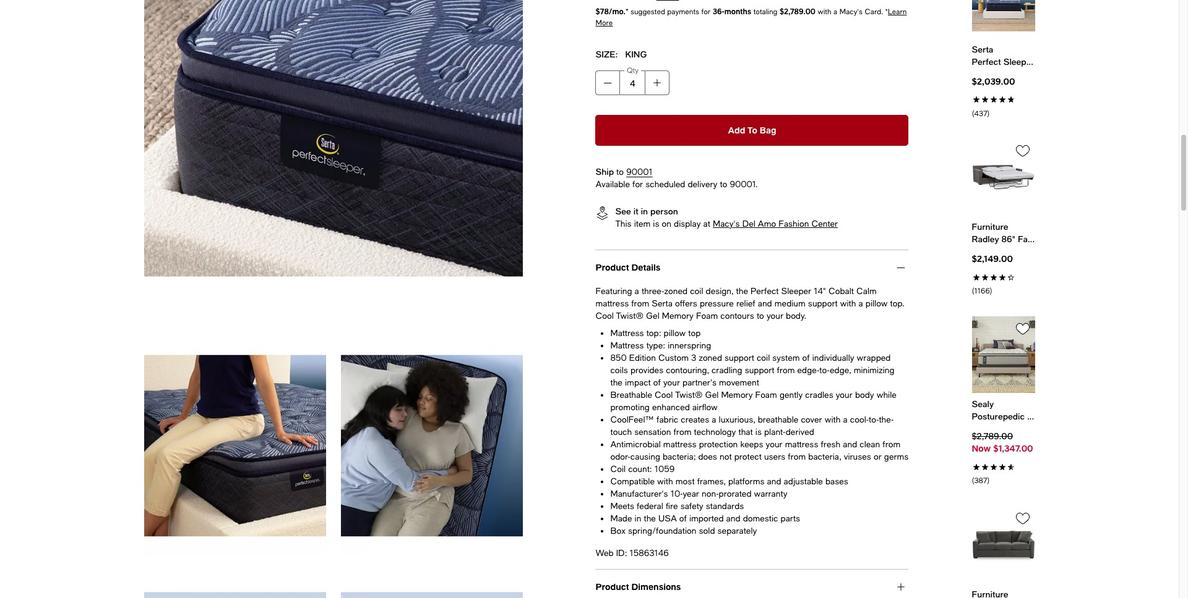 Task type: vqa. For each thing, say whether or not it's contained in the screenshot.
Content Drawer dialog on the right of the page
no



Task type: locate. For each thing, give the bounding box(es) containing it.
2 horizontal spatial mattress
[[785, 440, 818, 450]]

memory down movement
[[721, 391, 753, 401]]

1 horizontal spatial foam
[[755, 391, 777, 401]]

0 horizontal spatial memory
[[662, 312, 694, 321]]

macy's inside $78/mo.* suggested payments for 36-months totaling $2,789.00 with a macy's card.           *
[[839, 8, 863, 16]]

foam down pressure
[[696, 312, 718, 321]]

of down provides
[[653, 378, 661, 388]]

0 vertical spatial of
[[802, 354, 810, 364]]

0 horizontal spatial is
[[653, 219, 659, 229]]

touch
[[610, 428, 632, 438]]

1 horizontal spatial to
[[720, 180, 727, 190]]

serta down three-
[[652, 299, 673, 309]]

1 horizontal spatial macy's
[[839, 8, 863, 16]]

1 horizontal spatial mattress
[[663, 440, 696, 450]]

the down coils
[[610, 378, 622, 388]]

top
[[688, 329, 701, 339]]

0 vertical spatial cool
[[596, 312, 614, 321]]

mattress top: pillow top mattress type: innerspring 850 edition custom 3 zoned support coil system of individually wrapped coils provides contouring, cradling support from edge-to-edge, minimizing the impact of your partner's movement breathable cool twist® gel memory foam gently cradles your body while promoting enhanced airflow coolfeel™ fabric creates a luxurious, breathable cover with a cool-to-the- touch sensation from technology that is plant-derived antimicrobial mattress protection keeps your mattress fresh and clean from odor-causing bacteria; does not protect users from bacteria, viruses or germs coil count: 1059 compatible with most frames, platforms and adjustable bases manufacturer's 10-year non-prorated warranty meets federal fire safety standards made in the usa of imported and domestic parts box spring/foundation sold separately
[[610, 329, 909, 537]]

0 vertical spatial coil
[[690, 287, 703, 297]]

separately
[[718, 527, 757, 537]]

0 vertical spatial foam
[[696, 312, 718, 321]]

while
[[877, 391, 896, 401]]

from down system
[[777, 366, 795, 376]]

impact
[[625, 378, 651, 388]]

cool inside "featuring a three-zoned coil design, the perfect sleeper 14" cobalt calm mattress from serta offers pressure relief and medium support with a pillow top. cool twist® gel memory foam contours to your body."
[[596, 312, 614, 321]]

and up viruses
[[843, 440, 857, 450]]

1 horizontal spatial for
[[701, 8, 710, 16]]

promoting
[[610, 403, 650, 413]]

1 mattress from the top
[[610, 329, 644, 339]]

twist® inside mattress top: pillow top mattress type: innerspring 850 edition custom 3 zoned support coil system of individually wrapped coils provides contouring, cradling support from edge-to-edge, minimizing the impact of your partner's movement breathable cool twist® gel memory foam gently cradles your body while promoting enhanced airflow coolfeel™ fabric creates a luxurious, breathable cover with a cool-to-the- touch sensation from technology that is plant-derived antimicrobial mattress protection keeps your mattress fresh and clean from odor-causing bacteria; does not protect users from bacteria, viruses or germs coil count: 1059 compatible with most frames, platforms and adjustable bases manufacturer's 10-year non-prorated warranty meets federal fire safety standards made in the usa of imported and domestic parts box spring/foundation sold separately
[[675, 391, 703, 401]]

this
[[615, 219, 631, 229]]

federal
[[637, 502, 663, 512]]

type:
[[646, 341, 665, 351]]

details
[[631, 263, 660, 273]]

1 vertical spatial in
[[635, 514, 641, 524]]

2 product from the top
[[596, 583, 629, 593]]

1 horizontal spatial of
[[679, 514, 687, 524]]

2 vertical spatial of
[[679, 514, 687, 524]]

from down three-
[[631, 299, 649, 309]]

1 vertical spatial memory
[[721, 391, 753, 401]]

1 horizontal spatial memory
[[721, 391, 753, 401]]

ship to 90001 available for scheduled delivery to 90001.
[[596, 167, 758, 190]]

serta - perfect sleeper cobalt calm 14" medium pillow top mattress-king image
[[144, 0, 523, 319], [144, 335, 326, 558], [341, 335, 523, 558], [144, 573, 326, 599], [341, 573, 523, 599]]

memory inside "featuring a three-zoned coil design, the perfect sleeper 14" cobalt calm mattress from serta offers pressure relief and medium support with a pillow top. cool twist® gel memory foam contours to your body."
[[662, 312, 694, 321]]

0 horizontal spatial gel
[[646, 312, 659, 321]]

1 vertical spatial twist®
[[675, 391, 703, 401]]

of down safety
[[679, 514, 687, 524]]

$2,789.00 right the totaling
[[780, 7, 816, 16]]

card.
[[865, 8, 883, 16]]

dimensions
[[631, 583, 681, 593]]

1 horizontal spatial cool
[[655, 391, 673, 401]]

contours
[[720, 312, 754, 321]]

$2,789.00
[[780, 7, 816, 16], [972, 431, 1013, 442]]

the inside "featuring a three-zoned coil design, the perfect sleeper 14" cobalt calm mattress from serta offers pressure relief and medium support with a pillow top. cool twist® gel memory foam contours to your body."
[[736, 287, 748, 297]]

1 vertical spatial coil
[[757, 354, 770, 364]]

bacteria;
[[663, 453, 696, 463]]

to- down individually
[[819, 366, 830, 376]]

mattress
[[610, 329, 644, 339], [610, 341, 644, 351]]

the down federal
[[644, 514, 656, 524]]

with inside $78/mo.* suggested payments for 36-months totaling $2,789.00 with a macy's card.           *
[[818, 8, 831, 16]]

1 vertical spatial product
[[596, 583, 629, 593]]

1 vertical spatial foam
[[755, 391, 777, 401]]

1 vertical spatial to-
[[869, 415, 879, 425]]

gel inside mattress top: pillow top mattress type: innerspring 850 edition custom 3 zoned support coil system of individually wrapped coils provides contouring, cradling support from edge-to-edge, minimizing the impact of your partner's movement breathable cool twist® gel memory foam gently cradles your body while promoting enhanced airflow coolfeel™ fabric creates a luxurious, breathable cover with a cool-to-the- touch sensation from technology that is plant-derived antimicrobial mattress protection keeps your mattress fresh and clean from odor-causing bacteria; does not protect users from bacteria, viruses or germs coil count: 1059 compatible with most frames, platforms and adjustable bases manufacturer's 10-year non-prorated warranty meets federal fire safety standards made in the usa of imported and domestic parts box spring/foundation sold separately
[[705, 391, 719, 401]]

0 horizontal spatial of
[[653, 378, 661, 388]]

serta
[[972, 44, 993, 54], [652, 299, 673, 309]]

airflow
[[692, 403, 718, 413]]

1 vertical spatial the
[[610, 378, 622, 388]]

2 vertical spatial to
[[757, 312, 764, 321]]

0 vertical spatial to
[[616, 167, 624, 177]]

serta inside "featuring a three-zoned coil design, the perfect sleeper 14" cobalt calm mattress from serta offers pressure relief and medium support with a pillow top. cool twist® gel memory foam contours to your body."
[[652, 299, 673, 309]]

cool down the featuring
[[596, 312, 614, 321]]

1 vertical spatial $2,789.00
[[972, 431, 1013, 442]]

usa
[[658, 514, 677, 524]]

movement
[[719, 378, 759, 388]]

mattress up bacteria;
[[663, 440, 696, 450]]

design,
[[706, 287, 733, 297]]

pillow down calm
[[866, 299, 888, 309]]

1 vertical spatial radley 86 image
[[972, 507, 1035, 584]]

antimicrobial
[[610, 440, 661, 450]]

product down web
[[596, 583, 629, 593]]

0 horizontal spatial $2,789.00
[[780, 7, 816, 16]]

for down '90001' popup button
[[632, 180, 643, 190]]

twist® inside "featuring a three-zoned coil design, the perfect sleeper 14" cobalt calm mattress from serta offers pressure relief and medium support with a pillow top. cool twist® gel memory foam contours to your body."
[[616, 312, 643, 321]]

1 vertical spatial mattress
[[610, 341, 644, 351]]

is inside see it in person this item is on display at macy's del amo fashion center
[[653, 219, 659, 229]]

derived
[[786, 428, 814, 438]]

0 horizontal spatial mattress
[[596, 299, 629, 309]]

twist® down partner's
[[675, 391, 703, 401]]

macy's right at
[[713, 219, 740, 229]]

1 vertical spatial gel
[[705, 391, 719, 401]]

individually
[[812, 354, 854, 364]]

a left three-
[[635, 287, 639, 297]]

0 vertical spatial gel
[[646, 312, 659, 321]]

a left card.
[[833, 8, 837, 16]]

2 horizontal spatial the
[[736, 287, 748, 297]]

zoned right 3
[[699, 354, 722, 364]]

learn more button
[[596, 8, 907, 28]]

coil inside mattress top: pillow top mattress type: innerspring 850 edition custom 3 zoned support coil system of individually wrapped coils provides contouring, cradling support from edge-to-edge, minimizing the impact of your partner's movement breathable cool twist® gel memory foam gently cradles your body while promoting enhanced airflow coolfeel™ fabric creates a luxurious, breathable cover with a cool-to-the- touch sensation from technology that is plant-derived antimicrobial mattress protection keeps your mattress fresh and clean from odor-causing bacteria; does not protect users from bacteria, viruses or germs coil count: 1059 compatible with most frames, platforms and adjustable bases manufacturer's 10-year non-prorated warranty meets federal fire safety standards made in the usa of imported and domestic parts box spring/foundation sold separately
[[757, 354, 770, 364]]

for left 36-
[[701, 8, 710, 16]]

1 vertical spatial for
[[632, 180, 643, 190]]

0 vertical spatial product
[[596, 263, 629, 273]]

0 horizontal spatial coil
[[690, 287, 703, 297]]

90001 button
[[626, 167, 653, 177]]

with
[[818, 8, 831, 16], [840, 299, 856, 309], [825, 415, 841, 425], [657, 477, 673, 487]]

to right the contours
[[757, 312, 764, 321]]

radley 86 image
[[972, 139, 1035, 216], [972, 507, 1035, 584]]

edge-
[[797, 366, 819, 376]]

1 vertical spatial serta
[[652, 299, 673, 309]]

add
[[728, 125, 745, 136]]

coil
[[690, 287, 703, 297], [757, 354, 770, 364]]

0 vertical spatial for
[[701, 8, 710, 16]]

0 vertical spatial serta
[[972, 44, 993, 54]]

cool up enhanced
[[655, 391, 673, 401]]

0 vertical spatial the
[[736, 287, 748, 297]]

on
[[662, 219, 671, 229]]

medium
[[775, 299, 805, 309]]

add to bag
[[728, 125, 776, 136]]

your down medium
[[767, 312, 783, 321]]

1 vertical spatial cool
[[655, 391, 673, 401]]

1 horizontal spatial is
[[755, 428, 762, 438]]

del
[[742, 219, 755, 229]]

of up edge-
[[802, 354, 810, 364]]

posturepedic silver pine 15 image
[[972, 316, 1035, 394]]

with left card.
[[818, 8, 831, 16]]

is inside mattress top: pillow top mattress type: innerspring 850 edition custom 3 zoned support coil system of individually wrapped coils provides contouring, cradling support from edge-to-edge, minimizing the impact of your partner's movement breathable cool twist® gel memory foam gently cradles your body while promoting enhanced airflow coolfeel™ fabric creates a luxurious, breathable cover with a cool-to-the- touch sensation from technology that is plant-derived antimicrobial mattress protection keeps your mattress fresh and clean from odor-causing bacteria; does not protect users from bacteria, viruses or germs coil count: 1059 compatible with most frames, platforms and adjustable bases manufacturer's 10-year non-prorated warranty meets federal fire safety standards made in the usa of imported and domestic parts box spring/foundation sold separately
[[755, 428, 762, 438]]

gel up top:
[[646, 312, 659, 321]]

relief
[[736, 299, 755, 309]]

mattress down the featuring
[[596, 299, 629, 309]]

*
[[885, 8, 888, 16]]

from down creates
[[674, 428, 691, 438]]

partner's
[[683, 378, 716, 388]]

from inside "featuring a three-zoned coil design, the perfect sleeper 14" cobalt calm mattress from serta offers pressure relief and medium support with a pillow top. cool twist® gel memory foam contours to your body."
[[631, 299, 649, 309]]

to- up clean
[[869, 415, 879, 425]]

the up relief
[[736, 287, 748, 297]]

1 horizontal spatial serta
[[972, 44, 993, 54]]

0 horizontal spatial the
[[610, 378, 622, 388]]

zoned up offers
[[664, 287, 687, 297]]

protection
[[699, 440, 738, 450]]

0 vertical spatial pillow
[[866, 299, 888, 309]]

gel
[[646, 312, 659, 321], [705, 391, 719, 401]]

90001
[[626, 167, 653, 177]]

1 vertical spatial is
[[755, 428, 762, 438]]

pillow inside "featuring a three-zoned coil design, the perfect sleeper 14" cobalt calm mattress from serta offers pressure relief and medium support with a pillow top. cool twist® gel memory foam contours to your body."
[[866, 299, 888, 309]]

1 vertical spatial pillow
[[664, 329, 686, 339]]

coil up offers
[[690, 287, 703, 297]]

Qty number field
[[620, 71, 645, 96]]

0 vertical spatial memory
[[662, 312, 694, 321]]

sealy link
[[972, 399, 1035, 423]]

and
[[758, 299, 772, 309], [843, 440, 857, 450], [767, 477, 781, 487], [726, 514, 740, 524]]

serta up $2,039.00
[[972, 44, 993, 54]]

is
[[653, 219, 659, 229], [755, 428, 762, 438]]

2 horizontal spatial to
[[757, 312, 764, 321]]

4.6305 out of 5 rating with 387 reviews image
[[972, 460, 1035, 487]]

king
[[625, 49, 647, 60]]

at
[[703, 219, 710, 229]]

to up available at the right of page
[[616, 167, 624, 177]]

does
[[698, 453, 717, 463]]

0 vertical spatial in
[[641, 206, 648, 217]]

top.
[[890, 299, 904, 309]]

1 horizontal spatial the
[[644, 514, 656, 524]]

1 horizontal spatial $2,789.00
[[972, 431, 1013, 442]]

foam left gently
[[755, 391, 777, 401]]

to left 90001. on the right of the page
[[720, 180, 727, 190]]

1 radley 86 image from the top
[[972, 139, 1035, 216]]

1 horizontal spatial pillow
[[866, 299, 888, 309]]

coil left system
[[757, 354, 770, 364]]

is left the on
[[653, 219, 659, 229]]

macy's inside see it in person this item is on display at macy's del amo fashion center
[[713, 219, 740, 229]]

0 vertical spatial radley 86 image
[[972, 139, 1035, 216]]

mattress
[[596, 299, 629, 309], [663, 440, 696, 450], [785, 440, 818, 450]]

90001.
[[730, 180, 758, 190]]

with down cobalt
[[840, 299, 856, 309]]

in right 'made'
[[635, 514, 641, 524]]

1 horizontal spatial zoned
[[699, 354, 722, 364]]

wrapped
[[857, 354, 891, 364]]

0 horizontal spatial foam
[[696, 312, 718, 321]]

parts
[[781, 514, 800, 524]]

breathable
[[610, 391, 652, 401]]

0 vertical spatial support
[[808, 299, 838, 309]]

0 vertical spatial is
[[653, 219, 659, 229]]

learn more
[[596, 8, 907, 28]]

creates
[[681, 415, 709, 425]]

macy's for for
[[839, 8, 863, 16]]

0 vertical spatial $2,789.00
[[780, 7, 816, 16]]

1 horizontal spatial twist®
[[675, 391, 703, 401]]

macy's left card.
[[839, 8, 863, 16]]

see it in person this item is on display at macy's del amo fashion center
[[615, 206, 838, 229]]

1 product from the top
[[596, 263, 629, 273]]

$2,789.00 up now
[[972, 431, 1013, 442]]

macy's
[[839, 8, 863, 16], [713, 219, 740, 229]]

1 horizontal spatial gel
[[705, 391, 719, 401]]

and down perfect
[[758, 299, 772, 309]]

support up movement
[[745, 366, 774, 376]]

product up the featuring
[[596, 263, 629, 273]]

0 horizontal spatial zoned
[[664, 287, 687, 297]]

0 vertical spatial zoned
[[664, 287, 687, 297]]

system
[[772, 354, 800, 364]]

0 horizontal spatial pillow
[[664, 329, 686, 339]]

zoned inside mattress top: pillow top mattress type: innerspring 850 edition custom 3 zoned support coil system of individually wrapped coils provides contouring, cradling support from edge-to-edge, minimizing the impact of your partner's movement breathable cool twist® gel memory foam gently cradles your body while promoting enhanced airflow coolfeel™ fabric creates a luxurious, breathable cover with a cool-to-the- touch sensation from technology that is plant-derived antimicrobial mattress protection keeps your mattress fresh and clean from odor-causing bacteria; does not protect users from bacteria, viruses or germs coil count: 1059 compatible with most frames, platforms and adjustable bases manufacturer's 10-year non-prorated warranty meets federal fire safety standards made in the usa of imported and domestic parts box spring/foundation sold separately
[[699, 354, 722, 364]]

foam
[[696, 312, 718, 321], [755, 391, 777, 401]]

0 horizontal spatial macy's
[[713, 219, 740, 229]]

bag
[[760, 125, 776, 136]]

in inside mattress top: pillow top mattress type: innerspring 850 edition custom 3 zoned support coil system of individually wrapped coils provides contouring, cradling support from edge-to-edge, minimizing the impact of your partner's movement breathable cool twist® gel memory foam gently cradles your body while promoting enhanced airflow coolfeel™ fabric creates a luxurious, breathable cover with a cool-to-the- touch sensation from technology that is plant-derived antimicrobial mattress protection keeps your mattress fresh and clean from odor-causing bacteria; does not protect users from bacteria, viruses or germs coil count: 1059 compatible with most frames, platforms and adjustable bases manufacturer's 10-year non-prorated warranty meets federal fire safety standards made in the usa of imported and domestic parts box spring/foundation sold separately
[[635, 514, 641, 524]]

in right it on the top of the page
[[641, 206, 648, 217]]

0 horizontal spatial for
[[632, 180, 643, 190]]

1 vertical spatial to
[[720, 180, 727, 190]]

macy's for person
[[713, 219, 740, 229]]

fire
[[666, 502, 678, 512]]

payments
[[667, 8, 699, 16]]

in
[[641, 206, 648, 217], [635, 514, 641, 524]]

mattress down derived
[[785, 440, 818, 450]]

1 vertical spatial of
[[653, 378, 661, 388]]

gel up airflow
[[705, 391, 719, 401]]

is right the that
[[755, 428, 762, 438]]

support down 14"
[[808, 299, 838, 309]]

body
[[855, 391, 874, 401]]

1 vertical spatial support
[[725, 354, 754, 364]]

support inside "featuring a three-zoned coil design, the perfect sleeper 14" cobalt calm mattress from serta offers pressure relief and medium support with a pillow top. cool twist® gel memory foam contours to your body."
[[808, 299, 838, 309]]

tab list
[[596, 250, 909, 599]]

twist® down the featuring
[[616, 312, 643, 321]]

minimizing
[[854, 366, 894, 376]]

0 horizontal spatial to-
[[819, 366, 830, 376]]

0 vertical spatial macy's
[[839, 8, 863, 16]]

0 horizontal spatial serta
[[652, 299, 673, 309]]

product
[[596, 263, 629, 273], [596, 583, 629, 593]]

0 horizontal spatial twist®
[[616, 312, 643, 321]]

1 vertical spatial macy's
[[713, 219, 740, 229]]

0 vertical spatial mattress
[[610, 329, 644, 339]]

non-
[[702, 490, 719, 500]]

memory down offers
[[662, 312, 694, 321]]

support up cradling
[[725, 354, 754, 364]]

display
[[674, 219, 701, 229]]

0 vertical spatial twist®
[[616, 312, 643, 321]]

imported
[[689, 514, 724, 524]]

pillow up innerspring
[[664, 329, 686, 339]]

0 horizontal spatial to
[[616, 167, 624, 177]]

gel inside "featuring a three-zoned coil design, the perfect sleeper 14" cobalt calm mattress from serta offers pressure relief and medium support with a pillow top. cool twist® gel memory foam contours to your body."
[[646, 312, 659, 321]]

from right users
[[788, 453, 806, 463]]

1 horizontal spatial coil
[[757, 354, 770, 364]]

1 vertical spatial zoned
[[699, 354, 722, 364]]

(1166)
[[972, 287, 992, 295]]

standards
[[706, 502, 744, 512]]

0 horizontal spatial cool
[[596, 312, 614, 321]]



Task type: describe. For each thing, give the bounding box(es) containing it.
2 vertical spatial support
[[745, 366, 774, 376]]

sold
[[699, 527, 715, 537]]

1 horizontal spatial to-
[[869, 415, 879, 425]]

$2,149.00
[[972, 254, 1013, 264]]

ship
[[596, 167, 614, 177]]

perfect sleeper cobalt calm 14 image
[[972, 0, 1035, 38]]

sensation
[[634, 428, 671, 438]]

for inside ship to 90001 available for scheduled delivery to 90001.
[[632, 180, 643, 190]]

coil inside "featuring a three-zoned coil design, the perfect sleeper 14" cobalt calm mattress from serta offers pressure relief and medium support with a pillow top. cool twist® gel memory foam contours to your body."
[[690, 287, 703, 297]]

15863146
[[630, 549, 669, 559]]

more
[[596, 19, 613, 28]]

cradling
[[712, 366, 742, 376]]

coil
[[610, 465, 626, 475]]

and inside "featuring a three-zoned coil design, the perfect sleeper 14" cobalt calm mattress from serta offers pressure relief and medium support with a pillow top. cool twist® gel memory foam contours to your body."
[[758, 299, 772, 309]]

2 radley 86 image from the top
[[972, 507, 1035, 584]]

36-
[[713, 7, 724, 16]]

4.746 out of 5 rating with 437 reviews image
[[972, 93, 1035, 119]]

domestic
[[743, 514, 778, 524]]

now
[[972, 444, 991, 454]]

serta link
[[972, 43, 1035, 68]]

to
[[747, 125, 757, 136]]

plant-
[[764, 428, 786, 438]]

suggested
[[631, 8, 665, 16]]

that
[[738, 428, 753, 438]]

totaling
[[753, 8, 777, 16]]

your up users
[[766, 440, 782, 450]]

enhanced
[[652, 403, 690, 413]]

$2,789.00 now $1,347.00
[[972, 431, 1033, 454]]

prorated
[[719, 490, 751, 500]]

sealy
[[972, 399, 994, 410]]

a up technology
[[712, 415, 716, 425]]

4.3705 out of 5 rating with 1166 reviews image
[[972, 270, 1035, 297]]

adjustable
[[784, 477, 823, 487]]

center
[[811, 219, 838, 229]]

web
[[596, 549, 614, 559]]

box
[[610, 527, 625, 537]]

product for product dimensions
[[596, 583, 629, 593]]

fresh
[[821, 440, 840, 450]]

platforms
[[728, 477, 764, 487]]

qty
[[627, 67, 639, 75]]

$2,789.00 inside $2,789.00 now $1,347.00
[[972, 431, 1013, 442]]

body.
[[786, 312, 806, 321]]

10-
[[671, 490, 683, 500]]

see
[[615, 206, 631, 217]]

the-
[[879, 415, 894, 425]]

cover
[[801, 415, 822, 425]]

featuring a three-zoned coil design, the perfect sleeper 14" cobalt calm mattress from serta offers pressure relief and medium support with a pillow top. cool twist® gel memory foam contours to your body.
[[596, 287, 904, 321]]

keeps
[[740, 440, 763, 450]]

pillow inside mattress top: pillow top mattress type: innerspring 850 edition custom 3 zoned support coil system of individually wrapped coils provides contouring, cradling support from edge-to-edge, minimizing the impact of your partner's movement breathable cool twist® gel memory foam gently cradles your body while promoting enhanced airflow coolfeel™ fabric creates a luxurious, breathable cover with a cool-to-the- touch sensation from technology that is plant-derived antimicrobial mattress protection keeps your mattress fresh and clean from odor-causing bacteria; does not protect users from bacteria, viruses or germs coil count: 1059 compatible with most frames, platforms and adjustable bases manufacturer's 10-year non-prorated warranty meets federal fire safety standards made in the usa of imported and domestic parts box spring/foundation sold separately
[[664, 329, 686, 339]]

custom
[[658, 354, 689, 364]]

fashion
[[779, 219, 809, 229]]

technology
[[694, 428, 736, 438]]

coils
[[610, 366, 628, 376]]

memory inside mattress top: pillow top mattress type: innerspring 850 edition custom 3 zoned support coil system of individually wrapped coils provides contouring, cradling support from edge-to-edge, minimizing the impact of your partner's movement breathable cool twist® gel memory foam gently cradles your body while promoting enhanced airflow coolfeel™ fabric creates a luxurious, breathable cover with a cool-to-the- touch sensation from technology that is plant-derived antimicrobial mattress protection keeps your mattress fresh and clean from odor-causing bacteria; does not protect users from bacteria, viruses or germs coil count: 1059 compatible with most frames, platforms and adjustable bases manufacturer's 10-year non-prorated warranty meets federal fire safety standards made in the usa of imported and domestic parts box spring/foundation sold separately
[[721, 391, 753, 401]]

a inside $78/mo.* suggested payments for 36-months totaling $2,789.00 with a macy's card.           *
[[833, 8, 837, 16]]

web id: 15863146
[[596, 549, 669, 559]]

protect
[[734, 453, 762, 463]]

gently
[[780, 391, 803, 401]]

add to bag button
[[596, 115, 909, 146]]

months
[[724, 7, 751, 16]]

and up the warranty
[[767, 477, 781, 487]]

your inside "featuring a three-zoned coil design, the perfect sleeper 14" cobalt calm mattress from serta offers pressure relief and medium support with a pillow top. cool twist® gel memory foam contours to your body."
[[767, 312, 783, 321]]

innerspring
[[668, 341, 711, 351]]

count:
[[628, 465, 652, 475]]

and up separately
[[726, 514, 740, 524]]

sleeper
[[781, 287, 811, 297]]

in inside see it in person this item is on display at macy's del amo fashion center
[[641, 206, 648, 217]]

to inside "featuring a three-zoned coil design, the perfect sleeper 14" cobalt calm mattress from serta offers pressure relief and medium support with a pillow top. cool twist® gel memory foam contours to your body."
[[757, 312, 764, 321]]

breathable
[[758, 415, 798, 425]]

id:
[[616, 549, 627, 559]]

available
[[596, 180, 630, 190]]

learn
[[888, 8, 907, 16]]

product dimensions button
[[596, 571, 909, 599]]

with inside "featuring a three-zoned coil design, the perfect sleeper 14" cobalt calm mattress from serta offers pressure relief and medium support with a pillow top. cool twist® gel memory foam contours to your body."
[[840, 299, 856, 309]]

2 horizontal spatial of
[[802, 354, 810, 364]]

made
[[610, 514, 632, 524]]

frames,
[[697, 477, 726, 487]]

tab list containing product details
[[596, 250, 909, 599]]

causing
[[630, 453, 660, 463]]

person
[[650, 206, 678, 217]]

for inside $78/mo.* suggested payments for 36-months totaling $2,789.00 with a macy's card.           *
[[701, 8, 710, 16]]

it
[[633, 206, 638, 217]]

0 vertical spatial to-
[[819, 366, 830, 376]]

foam inside "featuring a three-zoned coil design, the perfect sleeper 14" cobalt calm mattress from serta offers pressure relief and medium support with a pillow top. cool twist® gel memory foam contours to your body."
[[696, 312, 718, 321]]

edge,
[[830, 366, 851, 376]]

zoned inside "featuring a three-zoned coil design, the perfect sleeper 14" cobalt calm mattress from serta offers pressure relief and medium support with a pillow top. cool twist® gel memory foam contours to your body."
[[664, 287, 687, 297]]

delivery
[[688, 180, 717, 190]]

product details button
[[596, 251, 909, 286]]

with right cover
[[825, 415, 841, 425]]

2 mattress from the top
[[610, 341, 644, 351]]

bases
[[825, 477, 848, 487]]

with down 1059 in the bottom of the page
[[657, 477, 673, 487]]

from up germs
[[883, 440, 900, 450]]

mattress inside "featuring a three-zoned coil design, the perfect sleeper 14" cobalt calm mattress from serta offers pressure relief and medium support with a pillow top. cool twist® gel memory foam contours to your body."
[[596, 299, 629, 309]]

3
[[691, 354, 696, 364]]

scheduled
[[646, 180, 685, 190]]

item
[[634, 219, 650, 229]]

luxurious,
[[719, 415, 755, 425]]

$78/mo.*
[[596, 7, 628, 16]]

foam inside mattress top: pillow top mattress type: innerspring 850 edition custom 3 zoned support coil system of individually wrapped coils provides contouring, cradling support from edge-to-edge, minimizing the impact of your partner's movement breathable cool twist® gel memory foam gently cradles your body while promoting enhanced airflow coolfeel™ fabric creates a luxurious, breathable cover with a cool-to-the- touch sensation from technology that is plant-derived antimicrobial mattress protection keeps your mattress fresh and clean from odor-causing bacteria; does not protect users from bacteria, viruses or germs coil count: 1059 compatible with most frames, platforms and adjustable bases manufacturer's 10-year non-prorated warranty meets federal fire safety standards made in the usa of imported and domestic parts box spring/foundation sold separately
[[755, 391, 777, 401]]

amo
[[758, 219, 776, 229]]

clean
[[860, 440, 880, 450]]

top:
[[646, 329, 661, 339]]

product for product details
[[596, 263, 629, 273]]

850
[[610, 354, 627, 364]]

your left 'body' on the right bottom of page
[[836, 391, 853, 401]]

a down calm
[[859, 299, 863, 309]]

a left cool-
[[843, 415, 848, 425]]

bacteria,
[[808, 453, 841, 463]]

2 vertical spatial the
[[644, 514, 656, 524]]

your down contouring,
[[663, 378, 680, 388]]

cradles
[[805, 391, 833, 401]]

14"
[[814, 287, 826, 297]]

users
[[764, 453, 785, 463]]

perfect
[[751, 287, 779, 297]]

fabric
[[657, 415, 678, 425]]

cool inside mattress top: pillow top mattress type: innerspring 850 edition custom 3 zoned support coil system of individually wrapped coils provides contouring, cradling support from edge-to-edge, minimizing the impact of your partner's movement breathable cool twist® gel memory foam gently cradles your body while promoting enhanced airflow coolfeel™ fabric creates a luxurious, breathable cover with a cool-to-the- touch sensation from technology that is plant-derived antimicrobial mattress protection keeps your mattress fresh and clean from odor-causing bacteria; does not protect users from bacteria, viruses or germs coil count: 1059 compatible with most frames, platforms and adjustable bases manufacturer's 10-year non-prorated warranty meets federal fire safety standards made in the usa of imported and domestic parts box spring/foundation sold separately
[[655, 391, 673, 401]]

(437)
[[972, 109, 990, 118]]

odor-
[[610, 453, 630, 463]]

manufacturer's
[[610, 490, 668, 500]]



